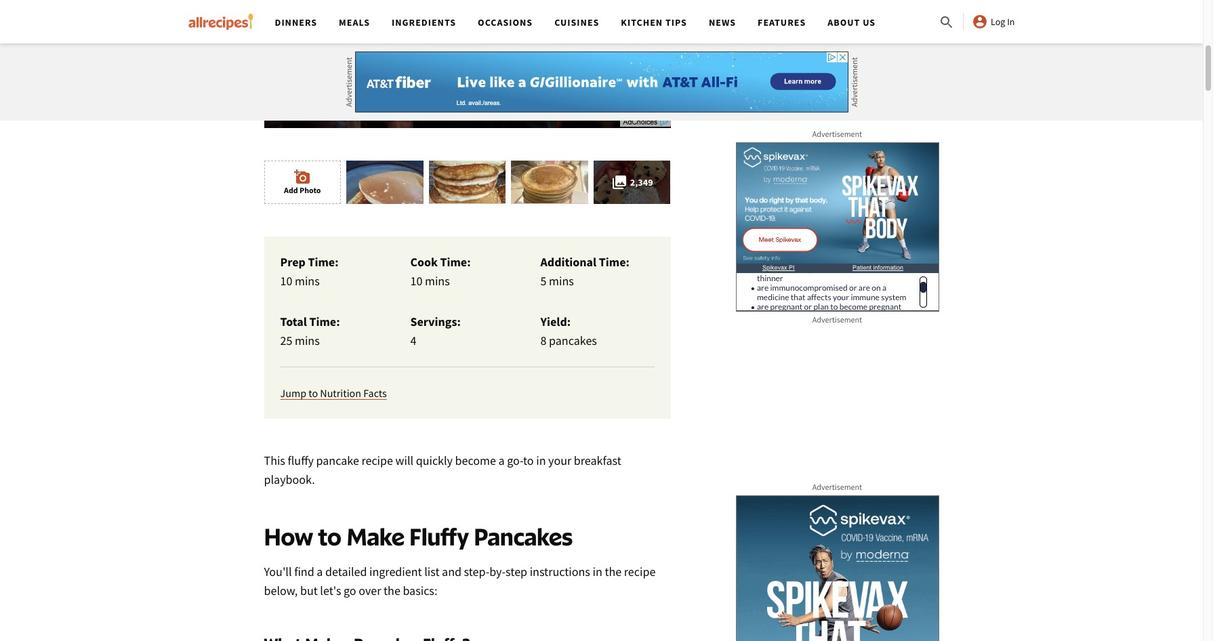 Task type: vqa. For each thing, say whether or not it's contained in the screenshot.
second pound from the top
no



Task type: locate. For each thing, give the bounding box(es) containing it.
fluffy
[[410, 522, 469, 551]]

go
[[344, 583, 356, 599]]

1 horizontal spatial a
[[499, 453, 505, 468]]

in
[[1008, 16, 1015, 28]]

this
[[264, 453, 285, 468]]

in right instructions
[[593, 564, 603, 580]]

1 horizontal spatial recipe
[[624, 564, 656, 580]]

time: for additional time: 5 mins
[[599, 254, 630, 270]]

will
[[396, 453, 414, 468]]

you'll
[[264, 564, 292, 580]]

mins inside cook time: 10 mins
[[425, 273, 450, 289]]

cook time: 10 mins
[[411, 254, 471, 289]]

recipe
[[362, 453, 393, 468], [624, 564, 656, 580]]

navigation
[[264, 0, 939, 43]]

by-
[[490, 564, 506, 580]]

kitchen tips
[[621, 16, 687, 28]]

10 down the prep
[[280, 273, 293, 289]]

prep time: 10 mins
[[280, 254, 339, 289]]

kitchen
[[621, 16, 663, 28]]

0 horizontal spatial 10
[[280, 273, 293, 289]]

10 inside prep time: 10 mins
[[280, 273, 293, 289]]

mins for additional
[[549, 273, 574, 289]]

0 horizontal spatial the
[[384, 583, 401, 599]]

mins right 5
[[549, 273, 574, 289]]

total
[[280, 314, 307, 329]]

0 vertical spatial advertisement region
[[355, 52, 849, 113]]

dinners link
[[275, 16, 317, 28]]

10 for cook time: 10 mins
[[411, 273, 423, 289]]

to
[[309, 386, 318, 400], [523, 453, 534, 468], [318, 522, 342, 551]]

2,349
[[630, 176, 653, 188]]

2 vertical spatial to
[[318, 522, 342, 551]]

5
[[541, 273, 547, 289]]

time: right total
[[309, 314, 340, 329]]

add photo image
[[294, 169, 311, 185]]

1 horizontal spatial the
[[605, 564, 622, 580]]

1 horizontal spatial 10
[[411, 273, 423, 289]]

in inside this fluffy pancake recipe will quickly become a go-to in your breakfast playbook.
[[536, 453, 546, 468]]

10 for prep time: 10 mins
[[280, 273, 293, 289]]

servings:
[[411, 314, 461, 329]]

about us
[[828, 16, 876, 28]]

0 horizontal spatial recipe
[[362, 453, 393, 468]]

1 vertical spatial in
[[593, 564, 603, 580]]

a inside this fluffy pancake recipe will quickly become a go-to in your breakfast playbook.
[[499, 453, 505, 468]]

about
[[828, 16, 861, 28]]

10 inside cook time: 10 mins
[[411, 273, 423, 289]]

home image
[[188, 14, 253, 30]]

10
[[280, 273, 293, 289], [411, 273, 423, 289]]

the down the ingredient
[[384, 583, 401, 599]]

0 vertical spatial to
[[309, 386, 318, 400]]

mins inside prep time: 10 mins
[[295, 273, 320, 289]]

mins inside additional time: 5 mins
[[549, 273, 574, 289]]

mins for total
[[295, 333, 320, 348]]

time: inside cook time: 10 mins
[[440, 254, 471, 270]]

fluffy
[[288, 453, 314, 468]]

0 horizontal spatial a
[[317, 564, 323, 580]]

add photo button
[[264, 161, 341, 204]]

in
[[536, 453, 546, 468], [593, 564, 603, 580]]

cook
[[411, 254, 438, 270]]

1 vertical spatial recipe
[[624, 564, 656, 580]]

this fluffy pancake recipe will quickly become a go-to in your breakfast playbook.
[[264, 453, 622, 487]]

time: right additional
[[599, 254, 630, 270]]

0 vertical spatial recipe
[[362, 453, 393, 468]]

ingredients
[[392, 16, 456, 28]]

the
[[605, 564, 622, 580], [384, 583, 401, 599]]

to inside this fluffy pancake recipe will quickly become a go-to in your breakfast playbook.
[[523, 453, 534, 468]]

instructions
[[530, 564, 591, 580]]

news link
[[709, 16, 736, 28]]

pancakes
[[549, 333, 597, 348]]

time: right the prep
[[308, 254, 339, 270]]

mins right 25
[[295, 333, 320, 348]]

advertisement region
[[355, 52, 849, 113], [736, 142, 939, 312], [736, 496, 939, 641]]

1 10 from the left
[[280, 273, 293, 289]]

mins
[[295, 273, 320, 289], [425, 273, 450, 289], [549, 273, 574, 289], [295, 333, 320, 348]]

time: right the cook
[[440, 254, 471, 270]]

25
[[280, 333, 293, 348]]

1 vertical spatial the
[[384, 583, 401, 599]]

time:
[[308, 254, 339, 270], [440, 254, 471, 270], [599, 254, 630, 270], [309, 314, 340, 329]]

0 vertical spatial a
[[499, 453, 505, 468]]

time: inside additional time: 5 mins
[[599, 254, 630, 270]]

in inside you'll find a detailed ingredient list and step-by-step instructions in the recipe below, but let's go over the basics:
[[593, 564, 603, 580]]

servings: 4
[[411, 314, 461, 348]]

log in
[[991, 16, 1015, 28]]

log in link
[[972, 14, 1015, 30]]

in left your
[[536, 453, 546, 468]]

1 vertical spatial a
[[317, 564, 323, 580]]

time: inside prep time: 10 mins
[[308, 254, 339, 270]]

a right the find
[[317, 564, 323, 580]]

a
[[499, 453, 505, 468], [317, 564, 323, 580]]

news
[[709, 16, 736, 28]]

to right jump
[[309, 386, 318, 400]]

mins down the cook
[[425, 273, 450, 289]]

how
[[264, 522, 313, 551]]

but
[[300, 583, 318, 599]]

ingredient
[[370, 564, 422, 580]]

to up "detailed"
[[318, 522, 342, 551]]

occasions link
[[478, 16, 533, 28]]

about us link
[[828, 16, 876, 28]]

2 10 from the left
[[411, 273, 423, 289]]

make
[[347, 522, 405, 551]]

time: inside total time: 25 mins
[[309, 314, 340, 329]]

0 horizontal spatial in
[[536, 453, 546, 468]]

the right instructions
[[605, 564, 622, 580]]

cuisines link
[[555, 16, 600, 28]]

recipe inside this fluffy pancake recipe will quickly become a go-to in your breakfast playbook.
[[362, 453, 393, 468]]

mins for prep
[[295, 273, 320, 289]]

mins down the prep
[[295, 273, 320, 289]]

recipe inside you'll find a detailed ingredient list and step-by-step instructions in the recipe below, but let's go over the basics:
[[624, 564, 656, 580]]

and
[[442, 564, 462, 580]]

mins inside total time: 25 mins
[[295, 333, 320, 348]]

1 vertical spatial advertisement region
[[736, 142, 939, 312]]

nutrition
[[320, 386, 361, 400]]

add photo
[[284, 185, 321, 195]]

8
[[541, 333, 547, 348]]

a left "go-"
[[499, 453, 505, 468]]

to for how to make fluffy pancakes
[[318, 522, 342, 551]]

0 vertical spatial in
[[536, 453, 546, 468]]

occasions
[[478, 16, 533, 28]]

you'll find a detailed ingredient list and step-by-step instructions in the recipe below, but let's go over the basics:
[[264, 564, 656, 599]]

to left your
[[523, 453, 534, 468]]

1 horizontal spatial in
[[593, 564, 603, 580]]

1 vertical spatial to
[[523, 453, 534, 468]]

10 down the cook
[[411, 273, 423, 289]]

over
[[359, 583, 381, 599]]



Task type: describe. For each thing, give the bounding box(es) containing it.
additional
[[541, 254, 597, 270]]

dinners
[[275, 16, 317, 28]]

playbook.
[[264, 472, 315, 487]]

4
[[411, 333, 417, 348]]

cuisines
[[555, 16, 600, 28]]

a inside you'll find a detailed ingredient list and step-by-step instructions in the recipe below, but let's go over the basics:
[[317, 564, 323, 580]]

basics:
[[403, 583, 438, 599]]

find
[[294, 564, 314, 580]]

search image
[[939, 14, 955, 30]]

yield:
[[541, 314, 571, 329]]

go-
[[507, 453, 523, 468]]

photo
[[300, 185, 321, 195]]

detailed
[[325, 564, 367, 580]]

yield: 8 pancakes
[[541, 314, 597, 348]]

pancake
[[316, 453, 359, 468]]

to for jump to nutrition facts
[[309, 386, 318, 400]]

jump
[[280, 386, 306, 400]]

features link
[[758, 16, 806, 28]]

total time: 25 mins
[[280, 314, 340, 348]]

additional time: 5 mins
[[541, 254, 630, 289]]

us
[[863, 16, 876, 28]]

become
[[455, 453, 496, 468]]

jump to nutrition facts
[[280, 386, 387, 400]]

kitchen tips link
[[621, 16, 687, 28]]

meals
[[339, 16, 370, 28]]

2,349 button
[[594, 161, 671, 218]]

prep
[[280, 254, 306, 270]]

list
[[425, 564, 440, 580]]

time: for total time: 25 mins
[[309, 314, 340, 329]]

log
[[991, 16, 1006, 28]]

how to make fluffy pancakes
[[264, 522, 573, 551]]

ingredients link
[[392, 16, 456, 28]]

add
[[284, 185, 298, 195]]

step
[[506, 564, 528, 580]]

video player application
[[264, 0, 671, 128]]

0 vertical spatial the
[[605, 564, 622, 580]]

breakfast
[[574, 453, 622, 468]]

account image
[[972, 14, 989, 30]]

mins for cook
[[425, 273, 450, 289]]

facts
[[364, 386, 387, 400]]

time: for prep time: 10 mins
[[308, 254, 339, 270]]

quickly
[[416, 453, 453, 468]]

below,
[[264, 583, 298, 599]]

navigation containing dinners
[[264, 0, 939, 43]]

meals link
[[339, 16, 370, 28]]

let's
[[320, 583, 341, 599]]

step-
[[464, 564, 490, 580]]

time: for cook time: 10 mins
[[440, 254, 471, 270]]

pancakes
[[474, 522, 573, 551]]

2 vertical spatial advertisement region
[[736, 496, 939, 641]]

tips
[[666, 16, 687, 28]]

your
[[549, 453, 572, 468]]

features
[[758, 16, 806, 28]]



